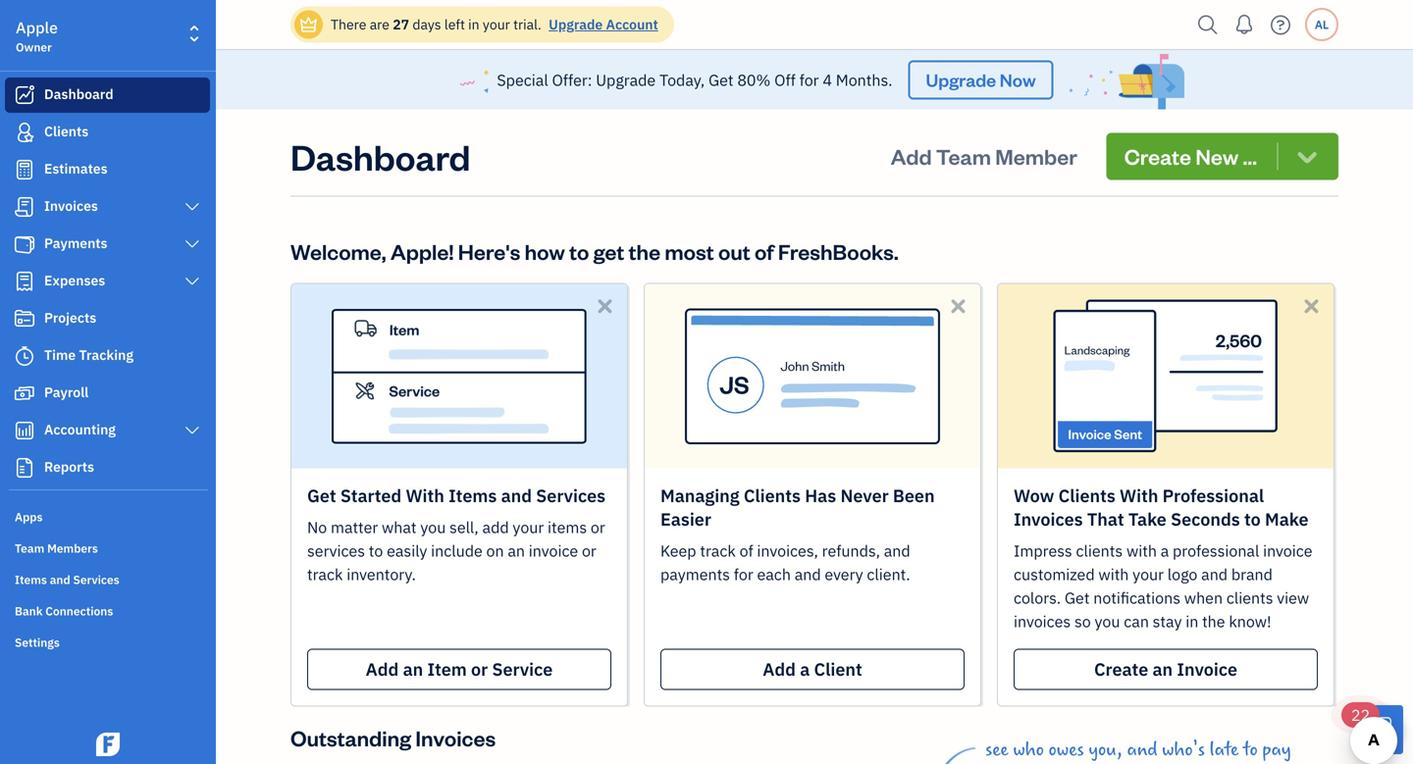Task type: vqa. For each thing, say whether or not it's contained in the screenshot.
Invoices button
no



Task type: describe. For each thing, give the bounding box(es) containing it.
expense image
[[13, 272, 36, 292]]

items inside main element
[[15, 572, 47, 588]]

…
[[1243, 143, 1257, 171]]

and inside wow clients with professional invoices that take seconds to make impress clients with a professional invoice customized with your logo and brand colors. get notifications when clients view invoices so you can stay in the know!
[[1202, 565, 1228, 585]]

search image
[[1193, 10, 1224, 40]]

an inside get started with items and services no matter what you sell, add your items or services to easily include on an invoice or track inventory.
[[508, 541, 525, 562]]

client image
[[13, 123, 36, 142]]

invoices,
[[757, 541, 819, 562]]

and down the invoices,
[[795, 565, 821, 585]]

invoices inside wow clients with professional invoices that take seconds to make impress clients with a professional invoice customized with your logo and brand colors. get notifications when clients view invoices so you can stay in the know!
[[1014, 508, 1083, 531]]

80%
[[737, 70, 771, 90]]

and inside get started with items and services no matter what you sell, add your items or services to easily include on an invoice or track inventory.
[[501, 485, 532, 508]]

invoices
[[1014, 612, 1071, 632]]

add team member
[[891, 143, 1078, 171]]

0 vertical spatial your
[[483, 15, 510, 33]]

settings
[[15, 635, 60, 651]]

invoices inside main element
[[44, 197, 98, 215]]

days
[[413, 15, 441, 33]]

team inside add team member button
[[936, 143, 991, 171]]

dismiss image
[[1301, 295, 1323, 318]]

you,
[[1089, 740, 1123, 761]]

payroll link
[[5, 376, 210, 411]]

payments
[[661, 565, 730, 585]]

in inside wow clients with professional invoices that take seconds to make impress clients with a professional invoice customized with your logo and brand colors. get notifications when clients view invoices so you can stay in the know!
[[1186, 612, 1199, 632]]

dismiss image for managing clients has never been easier
[[947, 295, 970, 318]]

sell,
[[450, 518, 479, 538]]

bank connections
[[15, 604, 113, 619]]

and up client.
[[884, 541, 911, 562]]

22
[[1352, 705, 1370, 726]]

professional
[[1173, 541, 1260, 562]]

are
[[370, 15, 390, 33]]

there
[[331, 15, 367, 33]]

add an item or service
[[366, 658, 553, 681]]

add for add a client
[[763, 658, 796, 681]]

wow
[[1014, 485, 1055, 508]]

special offer: upgrade today, get 80% off for 4 months.
[[497, 70, 893, 90]]

here's
[[458, 238, 521, 266]]

add an item or service link
[[307, 650, 612, 691]]

0 vertical spatial clients
[[1076, 541, 1123, 562]]

apps link
[[5, 502, 210, 531]]

who's
[[1162, 740, 1205, 761]]

item
[[427, 658, 467, 681]]

left
[[445, 15, 465, 33]]

chevron large down image for accounting
[[183, 423, 201, 439]]

out
[[718, 238, 751, 266]]

with for clients
[[1120, 485, 1159, 508]]

what
[[382, 518, 417, 538]]

reports
[[44, 458, 94, 476]]

1 horizontal spatial for
[[800, 70, 819, 90]]

managing
[[661, 485, 740, 508]]

chevron large down image for invoices
[[183, 199, 201, 215]]

months.
[[836, 70, 893, 90]]

settings link
[[5, 627, 210, 657]]

time
[[44, 346, 76, 364]]

clients for wow
[[1059, 485, 1116, 508]]

include
[[431, 541, 483, 562]]

see who owes you, and who's late to pay
[[985, 740, 1291, 761]]

0 vertical spatial or
[[591, 518, 605, 538]]

on
[[486, 541, 504, 562]]

al
[[1315, 17, 1329, 32]]

projects link
[[5, 301, 210, 337]]

new
[[1196, 143, 1239, 171]]

invoice image
[[13, 197, 36, 217]]

dismiss image for get started with items and services
[[594, 295, 616, 318]]

to inside wow clients with professional invoices that take seconds to make impress clients with a professional invoice customized with your logo and brand colors. get notifications when clients view invoices so you can stay in the know!
[[1245, 508, 1261, 531]]

projects
[[44, 309, 96, 327]]

bank
[[15, 604, 43, 619]]

know!
[[1229, 612, 1272, 632]]

impress
[[1014, 541, 1073, 562]]

create for create new …
[[1125, 143, 1192, 171]]

add for add an item or service
[[366, 658, 399, 681]]

account
[[606, 15, 658, 33]]

you inside wow clients with professional invoices that take seconds to make impress clients with a professional invoice customized with your logo and brand colors. get notifications when clients view invoices so you can stay in the know!
[[1095, 612, 1120, 632]]

freshbooks image
[[92, 733, 124, 757]]

every
[[825, 565, 863, 585]]

track inside managing clients has never been easier keep track of invoices, refunds, and payments for each and every client.
[[700, 541, 736, 562]]

chevron large down image for expenses
[[183, 274, 201, 290]]

upgrade right offer:
[[596, 70, 656, 90]]

easier
[[661, 508, 712, 531]]

0 horizontal spatial in
[[468, 15, 480, 33]]

clients for managing
[[744, 485, 801, 508]]

estimates link
[[5, 152, 210, 187]]

chevron large down image
[[183, 237, 201, 252]]

welcome, apple! here's how to get the most out of freshbooks.
[[291, 238, 899, 266]]

service
[[492, 658, 553, 681]]

client
[[814, 658, 863, 681]]

special
[[497, 70, 548, 90]]

managing clients has never been easier keep track of invoices, refunds, and payments for each and every client.
[[661, 485, 935, 585]]

services
[[307, 541, 365, 562]]

keep
[[661, 541, 697, 562]]

dashboard image
[[13, 85, 36, 105]]

refunds,
[[822, 541, 880, 562]]

create an invoice link
[[1014, 650, 1318, 691]]

for inside managing clients has never been easier keep track of invoices, refunds, and payments for each and every client.
[[734, 565, 754, 585]]

today,
[[660, 70, 705, 90]]

notifications
[[1094, 588, 1181, 609]]

add team member button
[[873, 133, 1095, 180]]

owner
[[16, 39, 52, 55]]

services inside main element
[[73, 572, 119, 588]]

payment image
[[13, 235, 36, 254]]

22 button
[[1342, 703, 1404, 755]]

to left the get on the left of the page
[[569, 238, 589, 266]]

timer image
[[13, 346, 36, 366]]

reports link
[[5, 451, 210, 486]]

clients inside main element
[[44, 122, 89, 140]]

items and services
[[15, 572, 119, 588]]

trial.
[[513, 15, 542, 33]]

invoice inside get started with items and services no matter what you sell, add your items or services to easily include on an invoice or track inventory.
[[529, 541, 578, 562]]

add
[[482, 518, 509, 538]]

off
[[775, 70, 796, 90]]

chevrondown image
[[1294, 143, 1321, 171]]

1 vertical spatial a
[[800, 658, 810, 681]]

report image
[[13, 458, 36, 478]]

owes
[[1049, 740, 1084, 761]]

main element
[[0, 0, 265, 765]]

estimate image
[[13, 160, 36, 180]]

late
[[1210, 740, 1239, 761]]

take
[[1129, 508, 1167, 531]]

accounting link
[[5, 413, 210, 449]]

view
[[1277, 588, 1310, 609]]

payments link
[[5, 227, 210, 262]]

brand
[[1232, 565, 1273, 585]]



Task type: locate. For each thing, give the bounding box(es) containing it.
2 dismiss image from the left
[[947, 295, 970, 318]]

1 horizontal spatial in
[[1186, 612, 1199, 632]]

1 vertical spatial clients
[[1227, 588, 1274, 609]]

1 dismiss image from the left
[[594, 295, 616, 318]]

and down team members
[[50, 572, 70, 588]]

with for started
[[406, 485, 444, 508]]

2 invoice from the left
[[1263, 541, 1313, 562]]

1 horizontal spatial a
[[1161, 541, 1169, 562]]

get up no
[[307, 485, 336, 508]]

add inside button
[[891, 143, 932, 171]]

dashboard inside main element
[[44, 85, 114, 103]]

chevron large down image up chevron large down image
[[183, 199, 201, 215]]

0 horizontal spatial team
[[15, 541, 44, 557]]

0 vertical spatial invoices
[[44, 197, 98, 215]]

an left item at the bottom
[[403, 658, 423, 681]]

2 vertical spatial or
[[471, 658, 488, 681]]

client.
[[867, 565, 911, 585]]

of left the invoices,
[[740, 541, 753, 562]]

the right the get on the left of the page
[[629, 238, 661, 266]]

no
[[307, 518, 327, 538]]

matter
[[331, 518, 378, 538]]

your inside wow clients with professional invoices that take seconds to make impress clients with a professional invoice customized with your logo and brand colors. get notifications when clients view invoices so you can stay in the know!
[[1133, 565, 1164, 585]]

0 vertical spatial for
[[800, 70, 819, 90]]

make
[[1265, 508, 1309, 531]]

1 vertical spatial track
[[307, 565, 343, 585]]

get inside wow clients with professional invoices that take seconds to make impress clients with a professional invoice customized with your logo and brand colors. get notifications when clients view invoices so you can stay in the know!
[[1065, 588, 1090, 609]]

go to help image
[[1265, 10, 1297, 40]]

invoices up payments
[[44, 197, 98, 215]]

an for and
[[403, 658, 423, 681]]

add for add team member
[[891, 143, 932, 171]]

with up what
[[406, 485, 444, 508]]

in right stay
[[1186, 612, 1199, 632]]

create down "can"
[[1094, 658, 1149, 681]]

you
[[420, 518, 446, 538], [1095, 612, 1120, 632]]

invoice inside wow clients with professional invoices that take seconds to make impress clients with a professional invoice customized with your logo and brand colors. get notifications when clients view invoices so you can stay in the know!
[[1263, 541, 1313, 562]]

2 vertical spatial chevron large down image
[[183, 423, 201, 439]]

payroll
[[44, 383, 89, 401]]

to up inventory.
[[369, 541, 383, 562]]

apps
[[15, 509, 43, 525]]

0 vertical spatial items
[[449, 485, 497, 508]]

2 with from the left
[[1120, 485, 1159, 508]]

expenses link
[[5, 264, 210, 299]]

member
[[996, 143, 1078, 171]]

0 vertical spatial a
[[1161, 541, 1169, 562]]

who
[[1013, 740, 1044, 761]]

upgrade now link
[[908, 60, 1054, 99]]

bank connections link
[[5, 596, 210, 625]]

0 horizontal spatial a
[[800, 658, 810, 681]]

professional
[[1163, 485, 1264, 508]]

0 horizontal spatial an
[[403, 658, 423, 681]]

0 horizontal spatial for
[[734, 565, 754, 585]]

with down take
[[1127, 541, 1157, 562]]

apple owner
[[16, 17, 58, 55]]

a up the logo
[[1161, 541, 1169, 562]]

0 horizontal spatial items
[[15, 572, 47, 588]]

1 horizontal spatial clients
[[744, 485, 801, 508]]

1 horizontal spatial your
[[513, 518, 544, 538]]

0 vertical spatial track
[[700, 541, 736, 562]]

27
[[393, 15, 409, 33]]

invoices down wow
[[1014, 508, 1083, 531]]

notifications image
[[1229, 5, 1260, 44]]

0 horizontal spatial invoice
[[529, 541, 578, 562]]

add down months.
[[891, 143, 932, 171]]

create new … button
[[1107, 133, 1339, 180]]

now
[[1000, 68, 1036, 91]]

get inside get started with items and services no matter what you sell, add your items or services to easily include on an invoice or track inventory.
[[307, 485, 336, 508]]

team inside team members link
[[15, 541, 44, 557]]

invoice
[[1177, 658, 1238, 681]]

add left client
[[763, 658, 796, 681]]

upgrade right trial.
[[549, 15, 603, 33]]

0 horizontal spatial add
[[366, 658, 399, 681]]

estimates
[[44, 160, 108, 178]]

to left pay
[[1244, 740, 1258, 761]]

0 vertical spatial in
[[468, 15, 480, 33]]

the inside wow clients with professional invoices that take seconds to make impress clients with a professional invoice customized with your logo and brand colors. get notifications when clients view invoices so you can stay in the know!
[[1202, 612, 1226, 632]]

services
[[536, 485, 606, 508], [73, 572, 119, 588]]

your up notifications
[[1133, 565, 1164, 585]]

with
[[1127, 541, 1157, 562], [1099, 565, 1129, 585]]

an for invoices
[[1153, 658, 1173, 681]]

0 vertical spatial services
[[536, 485, 606, 508]]

items up sell,
[[449, 485, 497, 508]]

2 horizontal spatial your
[[1133, 565, 1164, 585]]

money image
[[13, 384, 36, 403]]

items
[[548, 518, 587, 538]]

clients
[[44, 122, 89, 140], [744, 485, 801, 508], [1059, 485, 1116, 508]]

1 horizontal spatial the
[[1202, 612, 1226, 632]]

0 vertical spatial the
[[629, 238, 661, 266]]

add a client link
[[661, 650, 965, 691]]

al button
[[1305, 8, 1339, 41]]

connections
[[45, 604, 113, 619]]

easily
[[387, 541, 427, 562]]

there are 27 days left in your trial. upgrade account
[[331, 15, 658, 33]]

chevron large down image inside accounting link
[[183, 423, 201, 439]]

services up bank connections link
[[73, 572, 119, 588]]

team
[[936, 143, 991, 171], [15, 541, 44, 557]]

1 horizontal spatial you
[[1095, 612, 1120, 632]]

chevron large down image up reports link
[[183, 423, 201, 439]]

and
[[501, 485, 532, 508], [884, 541, 911, 562], [795, 565, 821, 585], [1202, 565, 1228, 585], [50, 572, 70, 588], [1127, 740, 1158, 761]]

members
[[47, 541, 98, 557]]

a left client
[[800, 658, 810, 681]]

the down when
[[1202, 612, 1226, 632]]

1 vertical spatial dashboard
[[291, 133, 471, 180]]

0 vertical spatial create
[[1125, 143, 1192, 171]]

crown image
[[298, 14, 319, 35]]

clients link
[[5, 115, 210, 150]]

chevron large down image down chevron large down image
[[183, 274, 201, 290]]

and up add
[[501, 485, 532, 508]]

an left invoice
[[1153, 658, 1173, 681]]

welcome,
[[291, 238, 386, 266]]

logo
[[1168, 565, 1198, 585]]

clients up know!
[[1227, 588, 1274, 609]]

items inside get started with items and services no matter what you sell, add your items or services to easily include on an invoice or track inventory.
[[449, 485, 497, 508]]

clients up estimates
[[44, 122, 89, 140]]

1 horizontal spatial add
[[763, 658, 796, 681]]

apple
[[16, 17, 58, 38]]

or down items
[[582, 541, 597, 562]]

services inside get started with items and services no matter what you sell, add your items or services to easily include on an invoice or track inventory.
[[536, 485, 606, 508]]

offer:
[[552, 70, 592, 90]]

1 chevron large down image from the top
[[183, 199, 201, 215]]

create inside dropdown button
[[1125, 143, 1192, 171]]

team members
[[15, 541, 98, 557]]

1 vertical spatial create
[[1094, 658, 1149, 681]]

a
[[1161, 541, 1169, 562], [800, 658, 810, 681]]

1 vertical spatial your
[[513, 518, 544, 538]]

time tracking link
[[5, 339, 210, 374]]

dashboard link
[[5, 78, 210, 113]]

create an invoice
[[1094, 658, 1238, 681]]

1 horizontal spatial an
[[508, 541, 525, 562]]

0 horizontal spatial you
[[420, 518, 446, 538]]

for left the 4 at top right
[[800, 70, 819, 90]]

0 vertical spatial team
[[936, 143, 991, 171]]

1 vertical spatial items
[[15, 572, 47, 588]]

track inside get started with items and services no matter what you sell, add your items or services to easily include on an invoice or track inventory.
[[307, 565, 343, 585]]

1 horizontal spatial team
[[936, 143, 991, 171]]

create left new at the right
[[1125, 143, 1192, 171]]

or right item at the bottom
[[471, 658, 488, 681]]

outstanding invoices
[[291, 725, 496, 753]]

1 with from the left
[[406, 485, 444, 508]]

to inside get started with items and services no matter what you sell, add your items or services to easily include on an invoice or track inventory.
[[369, 541, 383, 562]]

0 vertical spatial dashboard
[[44, 85, 114, 103]]

track up payments
[[700, 541, 736, 562]]

create for create an invoice
[[1094, 658, 1149, 681]]

0 vertical spatial get
[[709, 70, 734, 90]]

0 horizontal spatial clients
[[44, 122, 89, 140]]

0 horizontal spatial dashboard
[[44, 85, 114, 103]]

you left sell,
[[420, 518, 446, 538]]

0 horizontal spatial services
[[73, 572, 119, 588]]

so
[[1075, 612, 1091, 632]]

started
[[340, 485, 402, 508]]

services up items
[[536, 485, 606, 508]]

1 horizontal spatial track
[[700, 541, 736, 562]]

1 vertical spatial invoices
[[1014, 508, 1083, 531]]

1 horizontal spatial items
[[449, 485, 497, 508]]

0 horizontal spatial dismiss image
[[594, 295, 616, 318]]

0 horizontal spatial clients
[[1076, 541, 1123, 562]]

your inside get started with items and services no matter what you sell, add your items or services to easily include on an invoice or track inventory.
[[513, 518, 544, 538]]

time tracking
[[44, 346, 133, 364]]

been
[[893, 485, 935, 508]]

1 horizontal spatial dismiss image
[[947, 295, 970, 318]]

2 horizontal spatial add
[[891, 143, 932, 171]]

1 invoice from the left
[[529, 541, 578, 562]]

2 horizontal spatial get
[[1065, 588, 1090, 609]]

each
[[757, 565, 791, 585]]

1 horizontal spatial invoices
[[416, 725, 496, 753]]

clients up "that"
[[1059, 485, 1116, 508]]

you inside get started with items and services no matter what you sell, add your items or services to easily include on an invoice or track inventory.
[[420, 518, 446, 538]]

0 vertical spatial with
[[1127, 541, 1157, 562]]

a inside wow clients with professional invoices that take seconds to make impress clients with a professional invoice customized with your logo and brand colors. get notifications when clients view invoices so you can stay in the know!
[[1161, 541, 1169, 562]]

chevron large down image
[[183, 199, 201, 215], [183, 274, 201, 290], [183, 423, 201, 439]]

0 horizontal spatial track
[[307, 565, 343, 585]]

freshbooks.
[[778, 238, 899, 266]]

clients inside wow clients with professional invoices that take seconds to make impress clients with a professional invoice customized with your logo and brand colors. get notifications when clients view invoices so you can stay in the know!
[[1059, 485, 1116, 508]]

1 vertical spatial in
[[1186, 612, 1199, 632]]

0 vertical spatial you
[[420, 518, 446, 538]]

clients inside managing clients has never been easier keep track of invoices, refunds, and payments for each and every client.
[[744, 485, 801, 508]]

1 horizontal spatial of
[[755, 238, 774, 266]]

2 horizontal spatial an
[[1153, 658, 1173, 681]]

1 vertical spatial with
[[1099, 565, 1129, 585]]

that
[[1087, 508, 1124, 531]]

upgrade now
[[926, 68, 1036, 91]]

3 chevron large down image from the top
[[183, 423, 201, 439]]

1 vertical spatial get
[[307, 485, 336, 508]]

1 horizontal spatial get
[[709, 70, 734, 90]]

1 horizontal spatial dashboard
[[291, 133, 471, 180]]

dismiss image
[[594, 295, 616, 318], [947, 295, 970, 318]]

and down 'professional'
[[1202, 565, 1228, 585]]

your left trial.
[[483, 15, 510, 33]]

1 horizontal spatial invoice
[[1263, 541, 1313, 562]]

seconds
[[1171, 508, 1240, 531]]

1 vertical spatial for
[[734, 565, 754, 585]]

2 vertical spatial invoices
[[416, 725, 496, 753]]

for left each
[[734, 565, 754, 585]]

see
[[985, 740, 1009, 761]]

get started with items and services no matter what you sell, add your items or services to easily include on an invoice or track inventory.
[[307, 485, 606, 585]]

or right items
[[591, 518, 605, 538]]

invoices
[[44, 197, 98, 215], [1014, 508, 1083, 531], [416, 725, 496, 753]]

4
[[823, 70, 832, 90]]

1 horizontal spatial services
[[536, 485, 606, 508]]

chart image
[[13, 421, 36, 441]]

with inside get started with items and services no matter what you sell, add your items or services to easily include on an invoice or track inventory.
[[406, 485, 444, 508]]

with up notifications
[[1099, 565, 1129, 585]]

and right you,
[[1127, 740, 1158, 761]]

0 vertical spatial chevron large down image
[[183, 199, 201, 215]]

an right on
[[508, 541, 525, 562]]

an
[[508, 541, 525, 562], [403, 658, 423, 681], [1153, 658, 1173, 681]]

0 horizontal spatial the
[[629, 238, 661, 266]]

clients left 'has'
[[744, 485, 801, 508]]

0 horizontal spatial invoices
[[44, 197, 98, 215]]

team down apps
[[15, 541, 44, 557]]

you right 'so'
[[1095, 612, 1120, 632]]

upgrade left now
[[926, 68, 996, 91]]

2 vertical spatial get
[[1065, 588, 1090, 609]]

and inside items and services link
[[50, 572, 70, 588]]

resource center badge image
[[1355, 706, 1404, 755]]

0 horizontal spatial get
[[307, 485, 336, 508]]

get
[[594, 238, 625, 266]]

0 horizontal spatial with
[[406, 485, 444, 508]]

of right out
[[755, 238, 774, 266]]

to
[[569, 238, 589, 266], [1245, 508, 1261, 531], [369, 541, 383, 562], [1244, 740, 1258, 761]]

invoices down add an item or service link
[[416, 725, 496, 753]]

team left member
[[936, 143, 991, 171]]

with inside wow clients with professional invoices that take seconds to make impress clients with a professional invoice customized with your logo and brand colors. get notifications when clients view invoices so you can stay in the know!
[[1120, 485, 1159, 508]]

2 chevron large down image from the top
[[183, 274, 201, 290]]

1 horizontal spatial with
[[1120, 485, 1159, 508]]

0 horizontal spatial your
[[483, 15, 510, 33]]

1 vertical spatial chevron large down image
[[183, 274, 201, 290]]

or
[[591, 518, 605, 538], [582, 541, 597, 562], [471, 658, 488, 681]]

track
[[700, 541, 736, 562], [307, 565, 343, 585]]

get up 'so'
[[1065, 588, 1090, 609]]

track down the services
[[307, 565, 343, 585]]

your right add
[[513, 518, 544, 538]]

invoice down items
[[529, 541, 578, 562]]

tracking
[[79, 346, 133, 364]]

your
[[483, 15, 510, 33], [513, 518, 544, 538], [1133, 565, 1164, 585]]

add left item at the bottom
[[366, 658, 399, 681]]

1 vertical spatial you
[[1095, 612, 1120, 632]]

get left 80%
[[709, 70, 734, 90]]

2 horizontal spatial clients
[[1059, 485, 1116, 508]]

project image
[[13, 309, 36, 329]]

when
[[1185, 588, 1223, 609]]

1 vertical spatial or
[[582, 541, 597, 562]]

1 horizontal spatial clients
[[1227, 588, 1274, 609]]

2 horizontal spatial invoices
[[1014, 508, 1083, 531]]

with up take
[[1120, 485, 1159, 508]]

invoice down the make
[[1263, 541, 1313, 562]]

1 vertical spatial team
[[15, 541, 44, 557]]

customized
[[1014, 565, 1095, 585]]

0 vertical spatial of
[[755, 238, 774, 266]]

outstanding
[[291, 725, 411, 753]]

has
[[805, 485, 837, 508]]

1 vertical spatial of
[[740, 541, 753, 562]]

2 vertical spatial your
[[1133, 565, 1164, 585]]

in right left
[[468, 15, 480, 33]]

upgrade account link
[[545, 15, 658, 33]]

items up bank
[[15, 572, 47, 588]]

wow clients with professional invoices that take seconds to make impress clients with a professional invoice customized with your logo and brand colors. get notifications when clients view invoices so you can stay in the know!
[[1014, 485, 1313, 632]]

of inside managing clients has never been easier keep track of invoices, refunds, and payments for each and every client.
[[740, 541, 753, 562]]

clients down "that"
[[1076, 541, 1123, 562]]

to left the make
[[1245, 508, 1261, 531]]

the
[[629, 238, 661, 266], [1202, 612, 1226, 632]]

1 vertical spatial services
[[73, 572, 119, 588]]

0 horizontal spatial of
[[740, 541, 753, 562]]

1 vertical spatial the
[[1202, 612, 1226, 632]]

pay
[[1263, 740, 1291, 761]]



